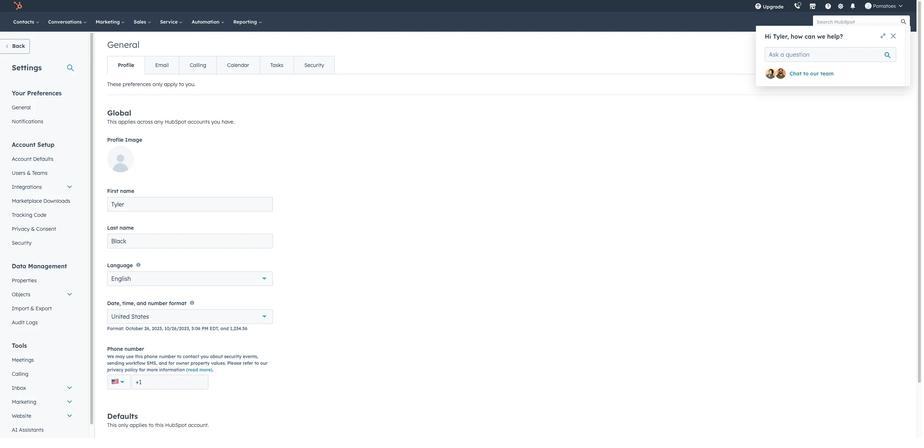 Task type: describe. For each thing, give the bounding box(es) containing it.
accounts
[[188, 119, 210, 125]]

objects button
[[7, 288, 77, 302]]

integrations button
[[7, 180, 77, 194]]

more
[[147, 367, 158, 373]]

pm
[[202, 326, 209, 331]]

format
[[107, 326, 123, 331]]

audit logs
[[12, 319, 38, 326]]

downloads
[[43, 198, 70, 204]]

contacts link
[[9, 12, 44, 32]]

profile link
[[108, 56, 145, 74]]

hubspot link
[[9, 1, 28, 10]]

menu containing pomatoes
[[750, 0, 908, 12]]

global this applies across any hubspot accounts you have.
[[107, 108, 235, 125]]

tools
[[12, 342, 27, 350]]

website
[[12, 413, 31, 420]]

1 , from the left
[[162, 326, 163, 331]]

please
[[227, 361, 242, 366]]

hubspot image
[[13, 1, 22, 10]]

tracking
[[12, 212, 32, 218]]

1 horizontal spatial security link
[[294, 56, 335, 74]]

settings
[[12, 63, 42, 72]]

0 vertical spatial security
[[305, 62, 324, 69]]

these
[[107, 81, 121, 88]]

0 horizontal spatial for
[[139, 367, 145, 373]]

integrations
[[12, 184, 42, 190]]

navigation containing profile
[[107, 56, 335, 74]]

upgrade image
[[755, 3, 762, 10]]

notifications link
[[7, 115, 77, 129]]

upgrade
[[763, 4, 784, 10]]

service link
[[156, 12, 187, 32]]

tyler black image
[[866, 3, 872, 9]]

property
[[191, 361, 210, 366]]

profile image
[[107, 137, 142, 143]]

profile for profile
[[118, 62, 134, 69]]

meetings link
[[7, 353, 77, 367]]

logs
[[26, 319, 38, 326]]

inbox
[[12, 385, 26, 392]]

to inside defaults this only applies to this hubspot account.
[[149, 422, 154, 429]]

our
[[260, 361, 268, 366]]

first name
[[107, 188, 134, 195]]

0 horizontal spatial and
[[137, 300, 146, 307]]

events,
[[243, 354, 258, 359]]

marketplace
[[12, 198, 42, 204]]

settings image
[[838, 3, 844, 10]]

hubspot inside defaults this only applies to this hubspot account.
[[165, 422, 187, 429]]

users & teams link
[[7, 166, 77, 180]]

10/26/2023
[[164, 326, 189, 331]]

2 horizontal spatial and
[[221, 326, 229, 331]]

2023
[[152, 326, 162, 331]]

properties link
[[7, 274, 77, 288]]

inbox button
[[7, 381, 77, 395]]

phone
[[144, 354, 158, 359]]

marketplaces image
[[810, 3, 817, 10]]

meetings
[[12, 357, 34, 364]]

import & export
[[12, 305, 52, 312]]

calling icon image
[[794, 3, 801, 10]]

last
[[107, 225, 118, 231]]

search image
[[902, 19, 907, 24]]

reporting link
[[229, 12, 267, 32]]

marketing button
[[7, 395, 77, 409]]

account setup element
[[7, 141, 77, 250]]

0 vertical spatial number
[[148, 300, 168, 307]]

marketing inside marketing link
[[96, 19, 121, 25]]

management
[[28, 263, 67, 270]]

tracking code link
[[7, 208, 77, 222]]

objects
[[12, 291, 30, 298]]

0 horizontal spatial security link
[[7, 236, 77, 250]]

edt
[[210, 326, 218, 331]]

contact
[[183, 354, 199, 359]]

1,234.56
[[230, 326, 248, 331]]

account for account setup
[[12, 141, 36, 148]]

tools element
[[7, 342, 77, 438]]

data management element
[[7, 262, 77, 330]]

you inside global this applies across any hubspot accounts you have.
[[211, 119, 220, 125]]

only for these
[[153, 81, 163, 88]]

your preferences element
[[7, 89, 77, 129]]

about
[[210, 354, 223, 359]]

security inside "account setup" element
[[12, 240, 32, 246]]

automation
[[192, 19, 221, 25]]

back link
[[0, 39, 30, 54]]

notifications image
[[850, 3, 857, 10]]

united states button
[[107, 309, 273, 324]]

assistants
[[19, 427, 44, 434]]

calendar link
[[217, 56, 260, 74]]

consent
[[36, 226, 56, 232]]

notifications
[[12, 118, 43, 125]]

tasks link
[[260, 56, 294, 74]]

import & export link
[[7, 302, 77, 316]]

account defaults
[[12, 156, 53, 162]]

contacts
[[13, 19, 36, 25]]

this inside defaults this only applies to this hubspot account.
[[155, 422, 164, 429]]

& for teams
[[27, 170, 31, 176]]

First name text field
[[107, 197, 273, 212]]

data
[[12, 263, 26, 270]]

:
[[123, 326, 124, 331]]

export
[[36, 305, 52, 312]]

format
[[169, 300, 187, 307]]

privacy
[[12, 226, 30, 232]]

settings link
[[836, 2, 846, 10]]

ai assistants
[[12, 427, 44, 434]]

across
[[137, 119, 153, 125]]

defaults inside "account defaults" link
[[33, 156, 53, 162]]

website button
[[7, 409, 77, 423]]

users
[[12, 170, 25, 176]]

global
[[107, 108, 131, 118]]

calendar
[[227, 62, 249, 69]]

may
[[115, 354, 125, 359]]

🇺🇸
[[111, 377, 119, 386]]

1 horizontal spatial for
[[168, 361, 175, 366]]

this inside we may use this phone number to contact you about security events, sending workflow sms, and for owner property values. please refer to our privacy policy for more information
[[135, 354, 143, 359]]

number inside we may use this phone number to contact you about security events, sending workflow sms, and for owner property values. please refer to our privacy policy for more information
[[159, 354, 176, 359]]

united states
[[111, 313, 149, 320]]



Task type: locate. For each thing, give the bounding box(es) containing it.
calling up inbox
[[12, 371, 28, 378]]

& right the privacy
[[31, 226, 35, 232]]

1 vertical spatial profile
[[107, 137, 124, 143]]

sending
[[107, 361, 124, 366]]

0 vertical spatial marketing
[[96, 19, 121, 25]]

0 horizontal spatial defaults
[[33, 156, 53, 162]]

2 account from the top
[[12, 156, 32, 162]]

0 vertical spatial and
[[137, 300, 146, 307]]

english
[[111, 275, 131, 283]]

account up users
[[12, 156, 32, 162]]

0 horizontal spatial only
[[118, 422, 128, 429]]

1 vertical spatial calling link
[[7, 367, 77, 381]]

0 horizontal spatial general
[[12, 104, 31, 111]]

last name
[[107, 225, 134, 231]]

account defaults link
[[7, 152, 77, 166]]

0 vertical spatial profile
[[118, 62, 134, 69]]

1 horizontal spatial defaults
[[107, 412, 138, 421]]

for
[[168, 361, 175, 366], [139, 367, 145, 373]]

0 horizontal spatial marketing
[[12, 399, 36, 406]]

1 vertical spatial number
[[125, 346, 144, 352]]

october
[[126, 326, 143, 331]]

date, time, and number format
[[107, 300, 187, 307]]

united
[[111, 313, 130, 320]]

search button
[[898, 15, 910, 28]]

marketing
[[96, 19, 121, 25], [12, 399, 36, 406]]

for down the workflow
[[139, 367, 145, 373]]

profile left image
[[107, 137, 124, 143]]

Search HubSpot search field
[[814, 15, 904, 28]]

🇺🇸 button
[[107, 375, 131, 390]]

reporting
[[234, 19, 258, 25]]

& left export
[[31, 305, 34, 312]]

2 horizontal spatial ,
[[218, 326, 219, 331]]

information
[[159, 367, 185, 373]]

0 vertical spatial calling
[[190, 62, 206, 69]]

& inside data management element
[[31, 305, 34, 312]]

5:06
[[192, 326, 201, 331]]

0 vertical spatial general
[[107, 39, 140, 50]]

general inside your preferences element
[[12, 104, 31, 111]]

1 horizontal spatial calling link
[[179, 56, 217, 74]]

sales link
[[129, 12, 156, 32]]

name right last
[[120, 225, 134, 231]]

1 vertical spatial security
[[12, 240, 32, 246]]

calling link down meetings
[[7, 367, 77, 381]]

1 vertical spatial general
[[12, 104, 31, 111]]

account
[[12, 141, 36, 148], [12, 156, 32, 162]]

0 vertical spatial you
[[211, 119, 220, 125]]

number left format
[[148, 300, 168, 307]]

preferences
[[27, 90, 62, 97]]

1 account from the top
[[12, 141, 36, 148]]

menu item
[[789, 0, 791, 12]]

1 vertical spatial name
[[120, 225, 134, 231]]

you left have.
[[211, 119, 220, 125]]

0 vertical spatial hubspot
[[165, 119, 186, 125]]

teams
[[32, 170, 48, 176]]

0 horizontal spatial you
[[201, 354, 209, 359]]

audit logs link
[[7, 316, 77, 330]]

0 vertical spatial account
[[12, 141, 36, 148]]

for up information
[[168, 361, 175, 366]]

apply
[[164, 81, 178, 88]]

hubspot inside global this applies across any hubspot accounts you have.
[[165, 119, 186, 125]]

, left 10/26/2023 on the bottom left
[[162, 326, 163, 331]]

service
[[160, 19, 179, 25]]

0 horizontal spatial this
[[135, 354, 143, 359]]

and right sms,
[[159, 361, 167, 366]]

privacy & consent
[[12, 226, 56, 232]]

general link
[[7, 101, 77, 115]]

this
[[135, 354, 143, 359], [155, 422, 164, 429]]

1 horizontal spatial calling
[[190, 62, 206, 69]]

number
[[148, 300, 168, 307], [125, 346, 144, 352], [159, 354, 176, 359]]

0 vertical spatial &
[[27, 170, 31, 176]]

phone number element
[[107, 375, 273, 390]]

account up account defaults
[[12, 141, 36, 148]]

calling link up the you.
[[179, 56, 217, 74]]

applies inside global this applies across any hubspot accounts you have.
[[118, 119, 136, 125]]

data management
[[12, 263, 67, 270]]

ai
[[12, 427, 18, 434]]

calling inside 'tools' "element"
[[12, 371, 28, 378]]

navigation
[[107, 56, 335, 74]]

marketing up 'website'
[[12, 399, 36, 406]]

0 vertical spatial calling link
[[179, 56, 217, 74]]

any
[[154, 119, 163, 125]]

0 vertical spatial only
[[153, 81, 163, 88]]

only inside defaults this only applies to this hubspot account.
[[118, 422, 128, 429]]

, right pm
[[218, 326, 219, 331]]

setup
[[37, 141, 54, 148]]

account for account defaults
[[12, 156, 32, 162]]

0 vertical spatial this
[[107, 119, 117, 125]]

this
[[107, 119, 117, 125], [107, 422, 117, 429]]

1 horizontal spatial general
[[107, 39, 140, 50]]

1 horizontal spatial security
[[305, 62, 324, 69]]

calling up the you.
[[190, 62, 206, 69]]

3 , from the left
[[218, 326, 219, 331]]

1 vertical spatial this
[[155, 422, 164, 429]]

0 vertical spatial name
[[120, 188, 134, 195]]

format : october 26, 2023 , 10/26/2023 , 5:06 pm edt , and 1,234.56
[[107, 326, 248, 331]]

2 this from the top
[[107, 422, 117, 429]]

help image
[[825, 3, 832, 10]]

2 vertical spatial &
[[31, 305, 34, 312]]

marketing link
[[91, 12, 129, 32]]

you up "property"
[[201, 354, 209, 359]]

marketing inside marketing button
[[12, 399, 36, 406]]

1 vertical spatial applies
[[130, 422, 147, 429]]

hubspot right the any
[[165, 119, 186, 125]]

(read more) .
[[186, 367, 214, 373]]

0 vertical spatial defaults
[[33, 156, 53, 162]]

1 horizontal spatial and
[[159, 361, 167, 366]]

, left 5:06
[[189, 326, 190, 331]]

name right first
[[120, 188, 134, 195]]

1 vertical spatial you
[[201, 354, 209, 359]]

marketplace downloads link
[[7, 194, 77, 208]]

0 vertical spatial for
[[168, 361, 175, 366]]

1 horizontal spatial marketing
[[96, 19, 121, 25]]

name for last name
[[120, 225, 134, 231]]

edit button
[[107, 146, 134, 175]]

this inside defaults this only applies to this hubspot account.
[[107, 422, 117, 429]]

0 horizontal spatial ,
[[162, 326, 163, 331]]

number up use
[[125, 346, 144, 352]]

Last name text field
[[107, 234, 273, 249]]

1 vertical spatial for
[[139, 367, 145, 373]]

1 horizontal spatial this
[[155, 422, 164, 429]]

1 this from the top
[[107, 119, 117, 125]]

marketplaces button
[[805, 0, 821, 12]]

policy
[[125, 367, 138, 373]]

menu
[[750, 0, 908, 12]]

general down your
[[12, 104, 31, 111]]

1 vertical spatial &
[[31, 226, 35, 232]]

1 vertical spatial only
[[118, 422, 128, 429]]

and inside we may use this phone number to contact you about security events, sending workflow sms, and for owner property values. please refer to our privacy policy for more information
[[159, 361, 167, 366]]

1 vertical spatial security link
[[7, 236, 77, 250]]

sms,
[[147, 361, 157, 366]]

.
[[213, 367, 214, 373]]

0 horizontal spatial calling link
[[7, 367, 77, 381]]

2 vertical spatial number
[[159, 354, 176, 359]]

0 vertical spatial this
[[135, 354, 143, 359]]

defaults down 🇺🇸 popup button
[[107, 412, 138, 421]]

1 vertical spatial hubspot
[[165, 422, 187, 429]]

email
[[155, 62, 169, 69]]

profile for profile image
[[107, 137, 124, 143]]

values.
[[211, 361, 226, 366]]

only for defaults
[[118, 422, 128, 429]]

None telephone field
[[132, 375, 209, 390]]

1 vertical spatial calling
[[12, 371, 28, 378]]

defaults this only applies to this hubspot account.
[[107, 412, 209, 429]]

notifications button
[[847, 0, 860, 12]]

this inside global this applies across any hubspot accounts you have.
[[107, 119, 117, 125]]

users & teams
[[12, 170, 48, 176]]

this for defaults
[[107, 422, 117, 429]]

english button
[[107, 272, 273, 286]]

more)
[[199, 367, 213, 373]]

marketplace downloads
[[12, 198, 70, 204]]

1 vertical spatial marketing
[[12, 399, 36, 406]]

import
[[12, 305, 29, 312]]

1 vertical spatial and
[[221, 326, 229, 331]]

,
[[162, 326, 163, 331], [189, 326, 190, 331], [218, 326, 219, 331]]

defaults inside defaults this only applies to this hubspot account.
[[107, 412, 138, 421]]

defaults up users & teams link
[[33, 156, 53, 162]]

general up profile link
[[107, 39, 140, 50]]

hubspot
[[165, 119, 186, 125], [165, 422, 187, 429]]

defaults
[[33, 156, 53, 162], [107, 412, 138, 421]]

conversations
[[48, 19, 83, 25]]

you
[[211, 119, 220, 125], [201, 354, 209, 359]]

number up information
[[159, 354, 176, 359]]

0 horizontal spatial calling
[[12, 371, 28, 378]]

audit
[[12, 319, 25, 326]]

2 , from the left
[[189, 326, 190, 331]]

and right edt
[[221, 326, 229, 331]]

& for export
[[31, 305, 34, 312]]

1 vertical spatial account
[[12, 156, 32, 162]]

and right time,
[[137, 300, 146, 307]]

refer
[[243, 361, 253, 366]]

calling
[[190, 62, 206, 69], [12, 371, 28, 378]]

1 horizontal spatial you
[[211, 119, 220, 125]]

privacy
[[107, 367, 124, 373]]

(read more) link
[[186, 367, 213, 373]]

you inside we may use this phone number to contact you about security events, sending workflow sms, and for owner property values. please refer to our privacy policy for more information
[[201, 354, 209, 359]]

0 horizontal spatial security
[[12, 240, 32, 246]]

& right users
[[27, 170, 31, 176]]

(read
[[186, 367, 198, 373]]

first
[[107, 188, 119, 195]]

& for consent
[[31, 226, 35, 232]]

1 vertical spatial defaults
[[107, 412, 138, 421]]

marketing left sales
[[96, 19, 121, 25]]

1 horizontal spatial ,
[[189, 326, 190, 331]]

hubspot left account.
[[165, 422, 187, 429]]

owner
[[176, 361, 189, 366]]

properties
[[12, 277, 37, 284]]

conversations link
[[44, 12, 91, 32]]

profile up preferences at the top left of the page
[[118, 62, 134, 69]]

back
[[12, 43, 25, 49]]

0 vertical spatial applies
[[118, 119, 136, 125]]

this for global
[[107, 119, 117, 125]]

your
[[12, 90, 25, 97]]

workflow
[[126, 361, 146, 366]]

name for first name
[[120, 188, 134, 195]]

and
[[137, 300, 146, 307], [221, 326, 229, 331], [159, 361, 167, 366]]

1 vertical spatial this
[[107, 422, 117, 429]]

2 vertical spatial and
[[159, 361, 167, 366]]

0 vertical spatial security link
[[294, 56, 335, 74]]

help button
[[822, 0, 835, 12]]

applies inside defaults this only applies to this hubspot account.
[[130, 422, 147, 429]]

1 horizontal spatial only
[[153, 81, 163, 88]]

phone number
[[107, 346, 144, 352]]



Task type: vqa. For each thing, say whether or not it's contained in the screenshot.
banner
no



